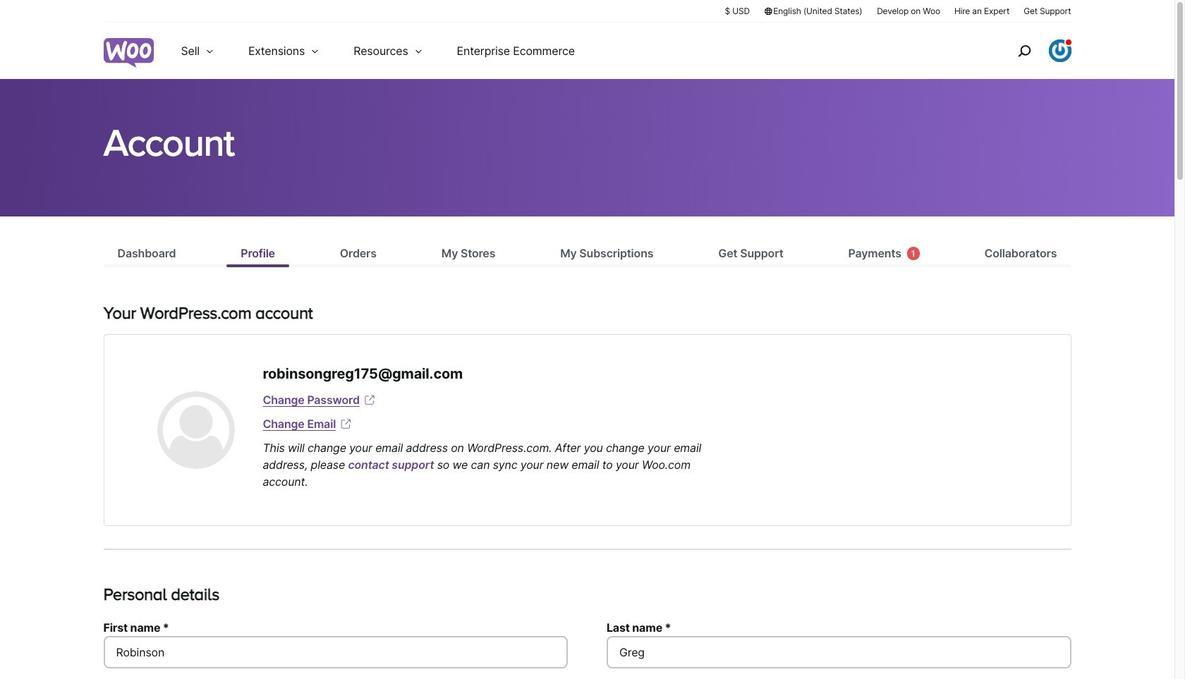 Task type: describe. For each thing, give the bounding box(es) containing it.
service navigation menu element
[[988, 28, 1072, 74]]

external link image
[[339, 417, 353, 431]]

external link image
[[363, 393, 377, 407]]

open account menu image
[[1049, 40, 1072, 62]]



Task type: locate. For each thing, give the bounding box(es) containing it.
None text field
[[103, 636, 568, 669]]

None text field
[[607, 636, 1072, 669]]

search image
[[1013, 40, 1036, 62]]

gravatar image image
[[157, 392, 235, 469]]



